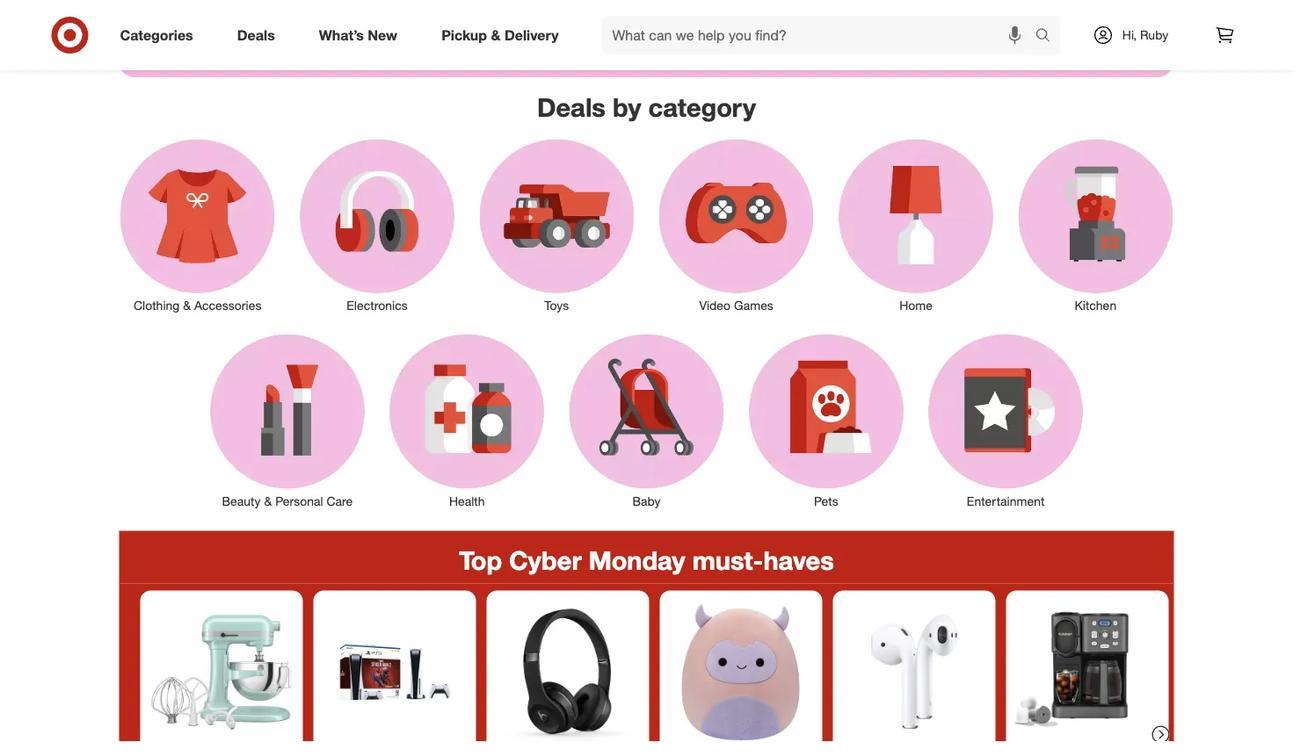 Task type: locate. For each thing, give the bounding box(es) containing it.
0 vertical spatial &
[[491, 26, 501, 44]]

& right pickup
[[491, 26, 501, 44]]

beats solo³ bluetooth wireless all-day on-ear headphones - black image
[[494, 598, 642, 743]]

& right clothing
[[183, 298, 191, 314]]

2 vertical spatial &
[[264, 494, 272, 509]]

must-
[[693, 545, 763, 577]]

video
[[699, 298, 731, 314]]

price
[[302, 12, 348, 35]]

1 vertical spatial &
[[183, 298, 191, 314]]

deals
[[237, 26, 275, 44], [537, 91, 606, 123]]

deals for deals by category
[[537, 91, 606, 123]]

pickup
[[441, 26, 487, 44]]

kitchen
[[1075, 298, 1117, 314]]

deals for deals
[[237, 26, 275, 44]]

deals inside "link"
[[237, 26, 275, 44]]

goes
[[725, 12, 766, 35]]

between
[[438, 32, 510, 55]]

10/22
[[515, 32, 562, 55]]

personal
[[275, 494, 323, 509]]

0 horizontal spatial deals
[[237, 26, 275, 44]]

pets link
[[736, 331, 916, 510]]

match
[[560, 12, 611, 35]]

lower
[[771, 12, 815, 35]]

0 horizontal spatial &
[[183, 298, 191, 314]]

at
[[821, 12, 836, 35]]

top cyber monday must-haves
[[459, 545, 834, 577]]

search
[[1027, 28, 1070, 45]]

beauty
[[222, 494, 261, 509]]

monday
[[589, 545, 685, 577]]

1 horizontal spatial &
[[264, 494, 272, 509]]

what's
[[319, 26, 364, 44]]

the
[[616, 12, 643, 35]]

video games
[[699, 298, 774, 314]]

1 horizontal spatial deals
[[537, 91, 606, 123]]

entertainment link
[[916, 331, 1096, 510]]

haves
[[763, 545, 834, 577]]

exclusions
[[716, 32, 803, 55]]

& right beauty
[[264, 494, 272, 509]]

pickup & delivery link
[[427, 16, 581, 55]]

holiday
[[231, 12, 297, 35]]

purchased
[[974, 12, 1062, 35]]

items
[[923, 12, 969, 35]]

new
[[368, 26, 398, 44]]

toys
[[545, 298, 569, 314]]

& for clothing
[[183, 298, 191, 314]]

and
[[568, 32, 599, 55]]

0 vertical spatial deals
[[237, 26, 275, 44]]

&
[[491, 26, 501, 44], [183, 298, 191, 314], [264, 494, 272, 509]]

what's new link
[[304, 16, 420, 55]]

category
[[648, 91, 756, 123]]

hi, ruby
[[1123, 27, 1169, 43]]

baby link
[[557, 331, 736, 510]]

1 vertical spatial deals
[[537, 91, 606, 123]]

guarantee:
[[414, 12, 511, 35]]

cyber
[[509, 545, 582, 577]]

on
[[897, 12, 918, 35]]

apply.
[[808, 32, 856, 55]]

2 horizontal spatial &
[[491, 26, 501, 44]]

deals left price
[[237, 26, 275, 44]]

care
[[327, 494, 353, 509]]

clothing
[[134, 298, 180, 314]]

target
[[841, 12, 892, 35]]

deals left by
[[537, 91, 606, 123]]

beauty & personal care
[[222, 494, 353, 509]]

pets
[[814, 494, 839, 509]]



Task type: describe. For each thing, give the bounding box(es) containing it.
accessories
[[194, 298, 261, 314]]

deals by category
[[537, 91, 756, 123]]

home link
[[826, 136, 1006, 315]]

price
[[648, 12, 690, 35]]

deals link
[[222, 16, 297, 55]]

some
[[662, 32, 710, 55]]

holiday price match guarantee:
[[231, 12, 511, 35]]

health link
[[377, 331, 557, 510]]

by
[[613, 91, 641, 123]]

apple airpods (2nd generation) with charging case image
[[840, 598, 989, 743]]

categories
[[120, 26, 193, 44]]

& for pickup
[[491, 26, 501, 44]]

clothing & accessories link
[[108, 136, 287, 315]]

entertainment
[[967, 494, 1045, 509]]

categories link
[[105, 16, 215, 55]]

we'll match the price if it goes lower at target on items purchased between 10/22 and 12/24. some exclusions apply.
[[438, 12, 1062, 55]]

& for beauty
[[264, 494, 272, 509]]

games
[[734, 298, 774, 314]]

search button
[[1027, 16, 1070, 58]]

What can we help you find? suggestions appear below search field
[[602, 16, 1040, 55]]

delivery
[[505, 26, 559, 44]]

hi,
[[1123, 27, 1137, 43]]

squishmallows 11" ronalda the pink and purple yeti plush toy (target exclusive) image
[[667, 598, 815, 743]]

carousel region
[[119, 531, 1174, 743]]

top
[[459, 545, 502, 577]]

it
[[710, 12, 720, 35]]

kitchenaid 5.5 quart bowl-lift stand mixer - ksm55 - ice image
[[147, 598, 296, 743]]

playstation 5 console marvel's spider-man 2 bundle image
[[320, 598, 469, 743]]

electronics
[[347, 298, 408, 314]]

cuisinart 12 cup coffee maker and single-serve brewer - black stainless steel - ss-16bks image
[[1013, 598, 1162, 743]]

kitchen link
[[1006, 136, 1186, 315]]

electronics link
[[287, 136, 467, 315]]

ruby
[[1140, 27, 1169, 43]]

baby
[[633, 494, 661, 509]]

if
[[695, 12, 704, 35]]

video games link
[[647, 136, 826, 315]]

toys link
[[467, 136, 647, 315]]

home
[[900, 298, 933, 314]]

we'll
[[516, 12, 554, 35]]

match
[[353, 12, 408, 35]]

health
[[449, 494, 485, 509]]

pickup & delivery
[[441, 26, 559, 44]]

clothing & accessories
[[134, 298, 261, 314]]

what's new
[[319, 26, 398, 44]]

beauty & personal care link
[[198, 331, 377, 510]]

12/24.
[[604, 32, 657, 55]]



Task type: vqa. For each thing, say whether or not it's contained in the screenshot.
Accessories
yes



